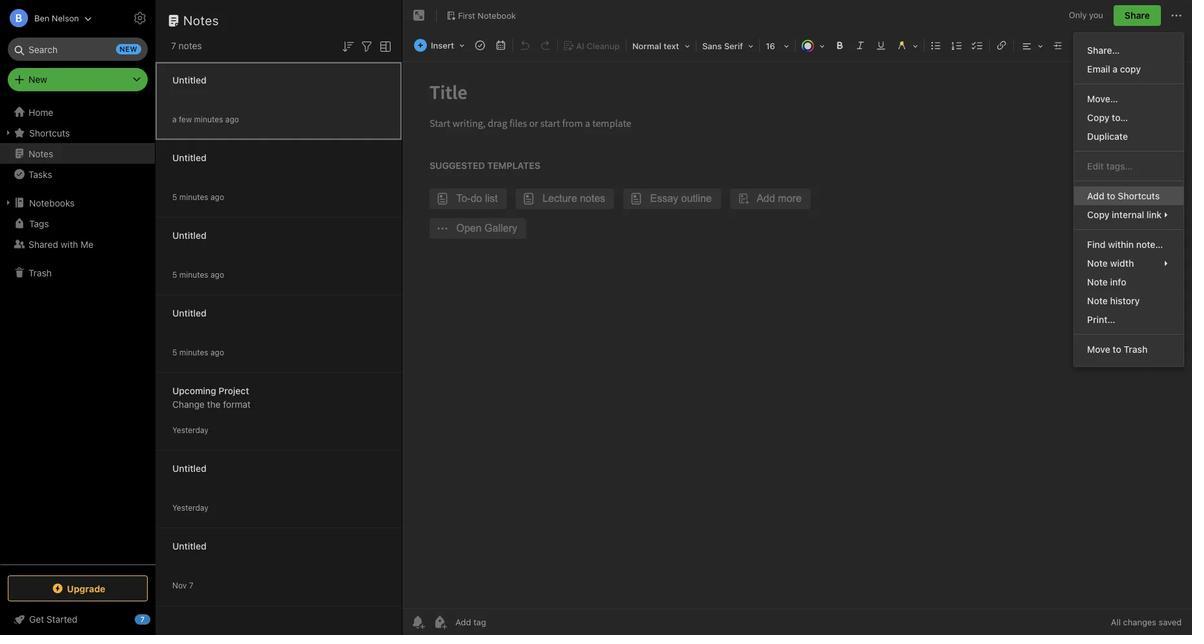 Task type: describe. For each thing, give the bounding box(es) containing it.
the
[[207, 399, 221, 410]]

ben nelson
[[34, 13, 79, 23]]

notes
[[179, 40, 202, 51]]

shortcuts inside menu item
[[1119, 191, 1161, 202]]

copy internal link
[[1088, 209, 1162, 220]]

note window element
[[403, 0, 1193, 636]]

notebooks link
[[0, 193, 155, 213]]

home
[[29, 107, 53, 118]]

Font color field
[[797, 36, 830, 55]]

all
[[1112, 618, 1122, 628]]

find
[[1088, 239, 1106, 250]]

only
[[1070, 10, 1088, 20]]

print… link
[[1075, 311, 1184, 329]]

ben
[[34, 13, 49, 23]]

settings image
[[132, 10, 148, 26]]

strikethrough image
[[1094, 36, 1112, 54]]

note for note history
[[1088, 296, 1109, 307]]

share button
[[1114, 5, 1162, 26]]

share
[[1125, 10, 1151, 21]]

duplicate link
[[1075, 127, 1184, 146]]

email a copy
[[1088, 64, 1142, 75]]

shared
[[29, 239, 58, 250]]

width
[[1111, 258, 1135, 269]]

email a copy link
[[1075, 60, 1184, 78]]

edit tags…
[[1088, 161, 1133, 172]]

expand note image
[[412, 8, 427, 23]]

underline image
[[873, 36, 891, 54]]

2 5 from the top
[[172, 270, 177, 280]]

Font family field
[[698, 36, 758, 55]]

trash link
[[0, 263, 155, 283]]

insert
[[431, 40, 454, 51]]

upcoming
[[172, 385, 216, 396]]

changes
[[1124, 618, 1157, 628]]

superscript image
[[1115, 36, 1133, 54]]

to…
[[1113, 112, 1129, 123]]

tree containing home
[[0, 102, 156, 565]]

Insert field
[[411, 36, 469, 54]]

shared with me link
[[0, 234, 155, 255]]

2 horizontal spatial 7
[[189, 581, 194, 591]]

note…
[[1137, 239, 1164, 250]]

text
[[664, 41, 680, 51]]

to for add
[[1107, 191, 1116, 202]]

more actions image
[[1170, 8, 1185, 23]]

info
[[1111, 277, 1127, 288]]

copy internal link link
[[1075, 206, 1184, 224]]

0 vertical spatial notes
[[183, 13, 219, 28]]

a few minutes ago
[[172, 114, 239, 124]]

new
[[120, 45, 137, 53]]

tags…
[[1107, 161, 1133, 172]]

add to shortcuts link
[[1075, 187, 1184, 206]]

me
[[81, 239, 94, 250]]

link
[[1147, 209, 1162, 220]]

saved
[[1159, 618, 1183, 628]]

Alignment field
[[1016, 36, 1048, 55]]

first notebook
[[458, 10, 516, 20]]

4 untitled from the top
[[172, 308, 207, 319]]

task image
[[471, 36, 489, 54]]

note for note info
[[1088, 277, 1109, 288]]

edit tags… link
[[1075, 157, 1184, 176]]

change
[[172, 399, 205, 410]]

upgrade button
[[8, 576, 148, 602]]

add to shortcuts
[[1088, 191, 1161, 202]]

upcoming project change the format
[[172, 385, 251, 410]]

Note Editor text field
[[403, 62, 1193, 609]]

tags
[[29, 218, 49, 229]]

yesterday for upcoming project
[[172, 426, 209, 435]]

click to collapse image
[[151, 612, 160, 628]]

new
[[29, 74, 47, 85]]

upgrade
[[67, 584, 105, 595]]

trash inside trash "link"
[[29, 267, 52, 278]]

nov
[[172, 581, 187, 591]]

note info
[[1088, 277, 1127, 288]]

only you
[[1070, 10, 1104, 20]]

3 5 from the top
[[172, 348, 177, 358]]

share…
[[1088, 45, 1121, 56]]

bold image
[[831, 36, 849, 54]]

find within note… link
[[1075, 235, 1184, 254]]

all changes saved
[[1112, 618, 1183, 628]]

duplicate
[[1088, 131, 1129, 142]]

note for note width
[[1088, 258, 1109, 269]]

add
[[1088, 191, 1105, 202]]

checklist image
[[969, 36, 987, 54]]

add to shortcuts menu item
[[1075, 187, 1184, 206]]

Account field
[[0, 5, 92, 31]]

to for move
[[1113, 344, 1122, 355]]

serif
[[725, 41, 744, 51]]

indent image
[[1050, 36, 1068, 54]]

find within note…
[[1088, 239, 1164, 250]]

tags button
[[0, 213, 155, 234]]

trash inside move to trash link
[[1124, 344, 1148, 355]]

copy for copy to…
[[1088, 112, 1110, 123]]

project
[[219, 385, 249, 396]]

note info link
[[1075, 273, 1184, 292]]

get
[[29, 615, 44, 626]]

2 5 minutes ago from the top
[[172, 270, 224, 280]]

get started
[[29, 615, 78, 626]]

tasks
[[29, 169, 52, 180]]

dropdown list menu
[[1075, 41, 1184, 359]]

a inside email a copy link
[[1113, 64, 1118, 75]]

history
[[1111, 296, 1141, 307]]

shortcuts button
[[0, 123, 155, 143]]

note width link
[[1075, 254, 1184, 273]]



Task type: locate. For each thing, give the bounding box(es) containing it.
2 note from the top
[[1088, 277, 1109, 288]]

home link
[[0, 102, 156, 123]]

0 vertical spatial to
[[1107, 191, 1116, 202]]

1 vertical spatial 5
[[172, 270, 177, 280]]

7 right nov
[[189, 581, 194, 591]]

2 vertical spatial 5
[[172, 348, 177, 358]]

1 vertical spatial note
[[1088, 277, 1109, 288]]

2 vertical spatial note
[[1088, 296, 1109, 307]]

tree
[[0, 102, 156, 565]]

3 5 minutes ago from the top
[[172, 348, 224, 358]]

copy down move…
[[1088, 112, 1110, 123]]

0 vertical spatial note
[[1088, 258, 1109, 269]]

1 vertical spatial yesterday
[[172, 503, 209, 513]]

2 untitled from the top
[[172, 152, 207, 163]]

1 yesterday from the top
[[172, 426, 209, 435]]

note up print…
[[1088, 296, 1109, 307]]

to right add
[[1107, 191, 1116, 202]]

first
[[458, 10, 476, 20]]

notes
[[183, 13, 219, 28], [29, 148, 53, 159]]

shortcuts
[[29, 127, 70, 138], [1119, 191, 1161, 202]]

more image
[[1134, 36, 1174, 54]]

a left copy
[[1113, 64, 1118, 75]]

1 vertical spatial 5 minutes ago
[[172, 270, 224, 280]]

7 left click to collapse "icon"
[[141, 616, 145, 624]]

note down find
[[1088, 258, 1109, 269]]

within
[[1109, 239, 1135, 250]]

0 horizontal spatial trash
[[29, 267, 52, 278]]

normal text
[[633, 41, 680, 51]]

format
[[223, 399, 251, 410]]

Font size field
[[762, 36, 794, 55]]

Sort options field
[[340, 38, 356, 54]]

1 horizontal spatial trash
[[1124, 344, 1148, 355]]

add a reminder image
[[410, 615, 426, 631]]

print…
[[1088, 314, 1116, 325]]

move… link
[[1075, 89, 1184, 108]]

7 notes
[[171, 40, 202, 51]]

1 vertical spatial shortcuts
[[1119, 191, 1161, 202]]

notes link
[[0, 143, 155, 164]]

nelson
[[52, 13, 79, 23]]

0 horizontal spatial notes
[[29, 148, 53, 159]]

bulleted list image
[[928, 36, 946, 54]]

note history
[[1088, 296, 1141, 307]]

5
[[172, 192, 177, 202], [172, 270, 177, 280], [172, 348, 177, 358]]

trash
[[29, 267, 52, 278], [1124, 344, 1148, 355]]

edit
[[1088, 161, 1105, 172]]

sans serif
[[703, 41, 744, 51]]

0 vertical spatial a
[[1113, 64, 1118, 75]]

move…
[[1088, 93, 1119, 104]]

few
[[179, 114, 192, 124]]

first notebook button
[[442, 6, 521, 25]]

3 untitled from the top
[[172, 230, 207, 241]]

0 vertical spatial shortcuts
[[29, 127, 70, 138]]

More actions field
[[1170, 5, 1185, 26]]

note inside field
[[1088, 258, 1109, 269]]

new button
[[8, 68, 148, 91]]

Search text field
[[17, 38, 139, 61]]

move to trash link
[[1075, 340, 1184, 359]]

2 vertical spatial 7
[[141, 616, 145, 624]]

shortcuts up copy internal link field
[[1119, 191, 1161, 202]]

Heading level field
[[628, 36, 695, 55]]

2 copy from the top
[[1088, 209, 1110, 220]]

1 horizontal spatial notes
[[183, 13, 219, 28]]

copy
[[1088, 112, 1110, 123], [1088, 209, 1110, 220]]

0 vertical spatial 5
[[172, 192, 177, 202]]

View options field
[[375, 38, 394, 54]]

copy
[[1121, 64, 1142, 75]]

2 vertical spatial 5 minutes ago
[[172, 348, 224, 358]]

1 horizontal spatial 7
[[171, 40, 176, 51]]

Note width field
[[1075, 254, 1184, 273]]

5 minutes ago
[[172, 192, 224, 202], [172, 270, 224, 280], [172, 348, 224, 358]]

you
[[1090, 10, 1104, 20]]

trash down print… 'link'
[[1124, 344, 1148, 355]]

italic image
[[852, 36, 870, 54]]

0 vertical spatial 7
[[171, 40, 176, 51]]

untitled
[[172, 74, 207, 85], [172, 152, 207, 163], [172, 230, 207, 241], [172, 308, 207, 319], [172, 463, 207, 474], [172, 541, 207, 552]]

shared with me
[[29, 239, 94, 250]]

move to trash
[[1088, 344, 1148, 355]]

email
[[1088, 64, 1111, 75]]

nov 7
[[172, 581, 194, 591]]

1 5 minutes ago from the top
[[172, 192, 224, 202]]

1 untitled from the top
[[172, 74, 207, 85]]

1 horizontal spatial a
[[1113, 64, 1118, 75]]

tasks button
[[0, 164, 155, 185]]

note left info
[[1088, 277, 1109, 288]]

5 untitled from the top
[[172, 463, 207, 474]]

1 vertical spatial 7
[[189, 581, 194, 591]]

insert link image
[[993, 36, 1011, 54]]

0 vertical spatial 5 minutes ago
[[172, 192, 224, 202]]

copy down add
[[1088, 209, 1110, 220]]

1 vertical spatial to
[[1113, 344, 1122, 355]]

move
[[1088, 344, 1111, 355]]

1 vertical spatial copy
[[1088, 209, 1110, 220]]

3 note from the top
[[1088, 296, 1109, 307]]

copy to… link
[[1075, 108, 1184, 127]]

internal
[[1113, 209, 1145, 220]]

minutes
[[194, 114, 223, 124], [179, 192, 209, 202], [179, 270, 209, 280], [179, 348, 209, 358]]

0 vertical spatial trash
[[29, 267, 52, 278]]

7 left the "notes"
[[171, 40, 176, 51]]

copy inside field
[[1088, 209, 1110, 220]]

16
[[766, 41, 776, 51]]

with
[[61, 239, 78, 250]]

add tag image
[[432, 615, 448, 631]]

notebook
[[478, 10, 516, 20]]

1 5 from the top
[[172, 192, 177, 202]]

1 vertical spatial trash
[[1124, 344, 1148, 355]]

7 for 7 notes
[[171, 40, 176, 51]]

1 vertical spatial a
[[172, 114, 177, 124]]

note width
[[1088, 258, 1135, 269]]

calendar event image
[[492, 36, 510, 54]]

copy to…
[[1088, 112, 1129, 123]]

notebooks
[[29, 197, 75, 208]]

Add filters field
[[359, 38, 375, 54]]

trash down "shared"
[[29, 267, 52, 278]]

yesterday
[[172, 426, 209, 435], [172, 503, 209, 513]]

1 copy from the top
[[1088, 112, 1110, 123]]

0 vertical spatial copy
[[1088, 112, 1110, 123]]

0 vertical spatial yesterday
[[172, 426, 209, 435]]

Highlight field
[[892, 36, 923, 55]]

to right move
[[1113, 344, 1122, 355]]

sans
[[703, 41, 722, 51]]

1 note from the top
[[1088, 258, 1109, 269]]

0 horizontal spatial a
[[172, 114, 177, 124]]

7 for 7
[[141, 616, 145, 624]]

numbered list image
[[948, 36, 967, 54]]

shortcuts down the home
[[29, 127, 70, 138]]

normal
[[633, 41, 662, 51]]

a left few
[[172, 114, 177, 124]]

share… link
[[1075, 41, 1184, 60]]

Add tag field
[[454, 617, 552, 629]]

6 untitled from the top
[[172, 541, 207, 552]]

0 horizontal spatial shortcuts
[[29, 127, 70, 138]]

7 inside help and learning task checklist field
[[141, 616, 145, 624]]

ago
[[225, 114, 239, 124], [211, 192, 224, 202], [211, 270, 224, 280], [211, 348, 224, 358]]

shortcuts inside button
[[29, 127, 70, 138]]

yesterday for untitled
[[172, 503, 209, 513]]

add filters image
[[359, 39, 375, 54]]

started
[[47, 615, 78, 626]]

note
[[1088, 258, 1109, 269], [1088, 277, 1109, 288], [1088, 296, 1109, 307]]

Help and Learning task checklist field
[[0, 610, 156, 631]]

new search field
[[17, 38, 141, 61]]

1 horizontal spatial shortcuts
[[1119, 191, 1161, 202]]

1 vertical spatial notes
[[29, 148, 53, 159]]

outdent image
[[1070, 36, 1088, 54]]

2 yesterday from the top
[[172, 503, 209, 513]]

note history link
[[1075, 292, 1184, 311]]

0 horizontal spatial 7
[[141, 616, 145, 624]]

to
[[1107, 191, 1116, 202], [1113, 344, 1122, 355]]

a
[[1113, 64, 1118, 75], [172, 114, 177, 124]]

to inside menu item
[[1107, 191, 1116, 202]]

copy for copy internal link
[[1088, 209, 1110, 220]]

7
[[171, 40, 176, 51], [189, 581, 194, 591], [141, 616, 145, 624]]

notes up the "notes"
[[183, 13, 219, 28]]

expand notebooks image
[[3, 198, 14, 208]]

notes up tasks
[[29, 148, 53, 159]]

Copy internal link field
[[1075, 206, 1184, 224]]



Task type: vqa. For each thing, say whether or not it's contained in the screenshot.
third UNTITLED from the top
yes



